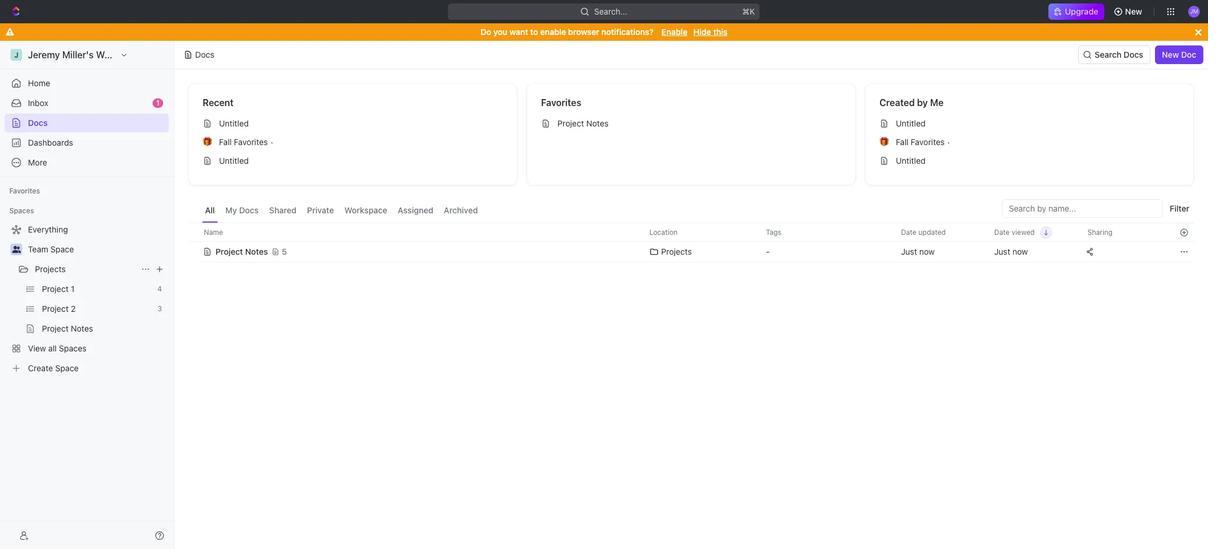 Task type: describe. For each thing, give the bounding box(es) containing it.
date updated button
[[895, 223, 953, 241]]

new for new
[[1126, 6, 1143, 16]]

1 inside "link"
[[71, 284, 75, 294]]

create
[[28, 363, 53, 373]]

home
[[28, 78, 50, 88]]

table containing project notes
[[188, 223, 1195, 263]]

Search by name... text field
[[1010, 200, 1157, 217]]

date for date viewed
[[995, 228, 1010, 236]]

fall for created by me
[[896, 137, 909, 147]]

shared
[[269, 205, 297, 215]]

dashboards
[[28, 138, 73, 147]]

1 horizontal spatial 1
[[156, 99, 160, 107]]

archived button
[[441, 199, 481, 223]]

1 just now from the left
[[902, 247, 935, 256]]

project for project 2 link
[[42, 304, 69, 314]]

projects link
[[35, 260, 136, 279]]

my
[[225, 205, 237, 215]]

project inside table
[[216, 247, 243, 256]]

team space
[[28, 244, 74, 254]]

user group image
[[12, 246, 21, 253]]

filter button
[[1166, 199, 1195, 218]]

more
[[28, 157, 47, 167]]

name
[[204, 228, 223, 236]]

docs inside tab list
[[239, 205, 259, 215]]

jeremy
[[28, 50, 60, 60]]

doc
[[1182, 50, 1197, 59]]

jeremy miller's workspace, , element
[[10, 49, 22, 61]]

by
[[918, 97, 928, 108]]

project notes inside "tree"
[[42, 324, 93, 333]]

team space link
[[28, 240, 167, 259]]

5
[[282, 247, 287, 256]]

date viewed
[[995, 228, 1035, 236]]

jm
[[1191, 8, 1199, 15]]

project for the project 1 "link"
[[42, 284, 69, 294]]

want
[[510, 27, 529, 37]]

enable
[[662, 27, 688, 37]]

favorites inside favorites button
[[9, 187, 40, 195]]

all
[[205, 205, 215, 215]]

me
[[931, 97, 944, 108]]

view all spaces
[[28, 343, 87, 353]]

jm button
[[1186, 2, 1204, 21]]

enable
[[541, 27, 566, 37]]

docs inside sidebar navigation
[[28, 118, 48, 128]]

archived
[[444, 205, 478, 215]]

home link
[[5, 74, 169, 93]]

assigned
[[398, 205, 434, 215]]

j
[[14, 50, 18, 59]]

new button
[[1110, 2, 1150, 21]]

row containing project notes
[[188, 240, 1195, 263]]

more button
[[5, 153, 169, 172]]

upgrade
[[1066, 6, 1099, 16]]

project notes inside table
[[216, 247, 268, 256]]

view all spaces link
[[5, 339, 167, 358]]

3
[[158, 304, 162, 313]]

2 horizontal spatial project notes
[[558, 118, 609, 128]]

2
[[71, 304, 76, 314]]

to
[[531, 27, 538, 37]]

search docs
[[1095, 50, 1144, 59]]

jeremy miller's workspace
[[28, 50, 144, 60]]

search docs button
[[1079, 45, 1151, 64]]

docs right search
[[1124, 50, 1144, 59]]

docs up recent at the top of the page
[[195, 50, 215, 59]]

fall favorites • for recent
[[219, 137, 274, 147]]

2 just from the left
[[995, 247, 1011, 256]]

all button
[[202, 199, 218, 223]]

search
[[1095, 50, 1122, 59]]

0 horizontal spatial project notes link
[[42, 319, 167, 338]]

fall for recent
[[219, 137, 232, 147]]

you
[[494, 27, 508, 37]]

upgrade link
[[1049, 3, 1105, 20]]

create space
[[28, 363, 79, 373]]

create space link
[[5, 359, 167, 378]]

2 just now from the left
[[995, 247, 1029, 256]]

private
[[307, 205, 334, 215]]

project 1 link
[[42, 280, 153, 298]]



Task type: vqa. For each thing, say whether or not it's contained in the screenshot.
Docs in Sidebar 'navigation'
yes



Task type: locate. For each thing, give the bounding box(es) containing it.
1 horizontal spatial projects
[[662, 247, 692, 256]]

projects down team space
[[35, 264, 66, 274]]

fall favorites • for created by me
[[896, 137, 951, 147]]

just down date viewed
[[995, 247, 1011, 256]]

created
[[880, 97, 915, 108]]

1 horizontal spatial spaces
[[59, 343, 87, 353]]

date viewed button
[[988, 223, 1053, 241]]

filter button
[[1166, 199, 1195, 218]]

miller's
[[62, 50, 94, 60]]

1 horizontal spatial workspace
[[345, 205, 388, 215]]

view
[[28, 343, 46, 353]]

1 horizontal spatial date
[[995, 228, 1010, 236]]

browser
[[569, 27, 600, 37]]

new up search docs
[[1126, 6, 1143, 16]]

space for team space
[[50, 244, 74, 254]]

docs down inbox
[[28, 118, 48, 128]]

now
[[920, 247, 935, 256], [1013, 247, 1029, 256]]

fall down recent at the top of the page
[[219, 137, 232, 147]]

fall favorites • down recent at the top of the page
[[219, 137, 274, 147]]

assigned button
[[395, 199, 437, 223]]

date inside button
[[995, 228, 1010, 236]]

just down date updated button
[[902, 247, 918, 256]]

do
[[481, 27, 492, 37]]

1 vertical spatial new
[[1163, 50, 1180, 59]]

1 row from the top
[[188, 223, 1195, 242]]

1 horizontal spatial just now
[[995, 247, 1029, 256]]

1 vertical spatial 1
[[71, 284, 75, 294]]

0 horizontal spatial 🎁
[[203, 138, 212, 146]]

•
[[270, 137, 274, 147], [948, 137, 951, 147]]

new left doc
[[1163, 50, 1180, 59]]

0 horizontal spatial project notes
[[42, 324, 93, 333]]

0 horizontal spatial new
[[1126, 6, 1143, 16]]

fall down created on the top
[[896, 137, 909, 147]]

inbox
[[28, 98, 48, 108]]

2 horizontal spatial notes
[[587, 118, 609, 128]]

shared button
[[266, 199, 300, 223]]

row
[[188, 223, 1195, 242], [188, 240, 1195, 263]]

workspace right private
[[345, 205, 388, 215]]

🎁 for recent
[[203, 138, 212, 146]]

• for recent
[[270, 137, 274, 147]]

0 horizontal spatial notes
[[71, 324, 93, 333]]

sharing
[[1088, 228, 1113, 236]]

🎁 down created on the top
[[880, 138, 889, 146]]

2 now from the left
[[1013, 247, 1029, 256]]

space down view all spaces
[[55, 363, 79, 373]]

docs link
[[5, 114, 169, 132]]

new for new doc
[[1163, 50, 1180, 59]]

new inside button
[[1163, 50, 1180, 59]]

1 fall favorites • from the left
[[219, 137, 274, 147]]

fall
[[219, 137, 232, 147], [896, 137, 909, 147]]

2 vertical spatial notes
[[71, 324, 93, 333]]

new doc
[[1163, 50, 1197, 59]]

1
[[156, 99, 160, 107], [71, 284, 75, 294]]

row containing name
[[188, 223, 1195, 242]]

1 vertical spatial spaces
[[59, 343, 87, 353]]

this
[[714, 27, 728, 37]]

1 horizontal spatial just
[[995, 247, 1011, 256]]

date inside button
[[902, 228, 917, 236]]

new doc button
[[1156, 45, 1204, 64]]

0 horizontal spatial spaces
[[9, 206, 34, 215]]

project 2
[[42, 304, 76, 314]]

0 horizontal spatial fall
[[219, 137, 232, 147]]

0 horizontal spatial 1
[[71, 284, 75, 294]]

0 vertical spatial workspace
[[96, 50, 144, 60]]

1 vertical spatial projects
[[35, 264, 66, 274]]

notifications?
[[602, 27, 654, 37]]

0 vertical spatial project notes
[[558, 118, 609, 128]]

0 horizontal spatial just
[[902, 247, 918, 256]]

updated
[[919, 228, 946, 236]]

0 horizontal spatial date
[[902, 228, 917, 236]]

1 horizontal spatial project notes link
[[537, 114, 846, 133]]

just now down date updated button
[[902, 247, 935, 256]]

2 • from the left
[[948, 137, 951, 147]]

private button
[[304, 199, 337, 223]]

space for create space
[[55, 363, 79, 373]]

0 vertical spatial new
[[1126, 6, 1143, 16]]

workspace inside button
[[345, 205, 388, 215]]

⌘k
[[743, 6, 756, 16]]

1 horizontal spatial •
[[948, 137, 951, 147]]

1 horizontal spatial 🎁
[[880, 138, 889, 146]]

workspace
[[96, 50, 144, 60], [345, 205, 388, 215]]

2 date from the left
[[995, 228, 1010, 236]]

workspace right the miller's
[[96, 50, 144, 60]]

-
[[767, 247, 770, 256]]

🎁 for created by me
[[880, 138, 889, 146]]

spaces right all
[[59, 343, 87, 353]]

projects down location
[[662, 247, 692, 256]]

notes inside "tree"
[[71, 324, 93, 333]]

1 vertical spatial project notes link
[[42, 319, 167, 338]]

table
[[188, 223, 1195, 263]]

1 • from the left
[[270, 137, 274, 147]]

1 vertical spatial project notes
[[216, 247, 268, 256]]

1 date from the left
[[902, 228, 917, 236]]

2 vertical spatial project notes
[[42, 324, 93, 333]]

everything
[[28, 224, 68, 234]]

spaces down favorites button
[[9, 206, 34, 215]]

created by me
[[880, 97, 944, 108]]

space right team
[[50, 244, 74, 254]]

fall favorites •
[[219, 137, 274, 147], [896, 137, 951, 147]]

recent
[[203, 97, 234, 108]]

everything link
[[5, 220, 167, 239]]

tree
[[5, 220, 169, 378]]

projects inside table
[[662, 247, 692, 256]]

project 2 link
[[42, 300, 153, 318]]

notes inside table
[[245, 247, 268, 256]]

just now
[[902, 247, 935, 256], [995, 247, 1029, 256]]

🎁 down recent at the top of the page
[[203, 138, 212, 146]]

favorites button
[[5, 184, 45, 198]]

1 🎁 from the left
[[203, 138, 212, 146]]

do you want to enable browser notifications? enable hide this
[[481, 27, 728, 37]]

1 horizontal spatial project notes
[[216, 247, 268, 256]]

all
[[48, 343, 57, 353]]

now down date viewed button
[[1013, 247, 1029, 256]]

1 horizontal spatial new
[[1163, 50, 1180, 59]]

0 vertical spatial notes
[[587, 118, 609, 128]]

project inside "link"
[[42, 284, 69, 294]]

spaces inside "tree"
[[59, 343, 87, 353]]

tab list
[[202, 199, 481, 223]]

1 now from the left
[[920, 247, 935, 256]]

project notes link
[[537, 114, 846, 133], [42, 319, 167, 338]]

1 horizontal spatial fall
[[896, 137, 909, 147]]

1 vertical spatial space
[[55, 363, 79, 373]]

dashboards link
[[5, 133, 169, 152]]

projects inside 'link'
[[35, 264, 66, 274]]

4
[[158, 284, 162, 293]]

1 vertical spatial notes
[[245, 247, 268, 256]]

date left the viewed on the top right of the page
[[995, 228, 1010, 236]]

date
[[902, 228, 917, 236], [995, 228, 1010, 236]]

tree containing everything
[[5, 220, 169, 378]]

project notes
[[558, 118, 609, 128], [216, 247, 268, 256], [42, 324, 93, 333]]

now down date updated button
[[920, 247, 935, 256]]

sidebar navigation
[[0, 41, 177, 549]]

my docs
[[225, 205, 259, 215]]

untitled
[[219, 118, 249, 128], [896, 118, 926, 128], [219, 156, 249, 166], [896, 156, 926, 166]]

1 horizontal spatial fall favorites •
[[896, 137, 951, 147]]

search...
[[595, 6, 628, 16]]

0 vertical spatial space
[[50, 244, 74, 254]]

date left updated
[[902, 228, 917, 236]]

date updated
[[902, 228, 946, 236]]

0 vertical spatial spaces
[[9, 206, 34, 215]]

tags
[[767, 228, 782, 236]]

tree inside sidebar navigation
[[5, 220, 169, 378]]

0 horizontal spatial fall favorites •
[[219, 137, 274, 147]]

projects
[[662, 247, 692, 256], [35, 264, 66, 274]]

0 horizontal spatial •
[[270, 137, 274, 147]]

project
[[558, 118, 584, 128], [216, 247, 243, 256], [42, 284, 69, 294], [42, 304, 69, 314], [42, 324, 69, 333]]

2 row from the top
[[188, 240, 1195, 263]]

new inside 'button'
[[1126, 6, 1143, 16]]

docs right my
[[239, 205, 259, 215]]

1 horizontal spatial now
[[1013, 247, 1029, 256]]

workspace button
[[342, 199, 390, 223]]

viewed
[[1012, 228, 1035, 236]]

0 vertical spatial projects
[[662, 247, 692, 256]]

location
[[650, 228, 678, 236]]

0 horizontal spatial just now
[[902, 247, 935, 256]]

project for the left project notes link
[[42, 324, 69, 333]]

1 horizontal spatial notes
[[245, 247, 268, 256]]

0 horizontal spatial now
[[920, 247, 935, 256]]

space
[[50, 244, 74, 254], [55, 363, 79, 373]]

0 vertical spatial 1
[[156, 99, 160, 107]]

0 horizontal spatial workspace
[[96, 50, 144, 60]]

workspace inside sidebar navigation
[[96, 50, 144, 60]]

0 vertical spatial project notes link
[[537, 114, 846, 133]]

fall favorites • down by
[[896, 137, 951, 147]]

hide
[[694, 27, 712, 37]]

2 fall favorites • from the left
[[896, 137, 951, 147]]

1 vertical spatial workspace
[[345, 205, 388, 215]]

project 1
[[42, 284, 75, 294]]

2 fall from the left
[[896, 137, 909, 147]]

0 horizontal spatial projects
[[35, 264, 66, 274]]

2 🎁 from the left
[[880, 138, 889, 146]]

just
[[902, 247, 918, 256], [995, 247, 1011, 256]]

favorites
[[542, 97, 582, 108], [234, 137, 268, 147], [911, 137, 945, 147], [9, 187, 40, 195]]

• for created by me
[[948, 137, 951, 147]]

filter
[[1171, 203, 1190, 213]]

1 just from the left
[[902, 247, 918, 256]]

tab list containing all
[[202, 199, 481, 223]]

my docs button
[[223, 199, 262, 223]]

just now down date viewed
[[995, 247, 1029, 256]]

team
[[28, 244, 48, 254]]

1 fall from the left
[[219, 137, 232, 147]]

date for date updated
[[902, 228, 917, 236]]



